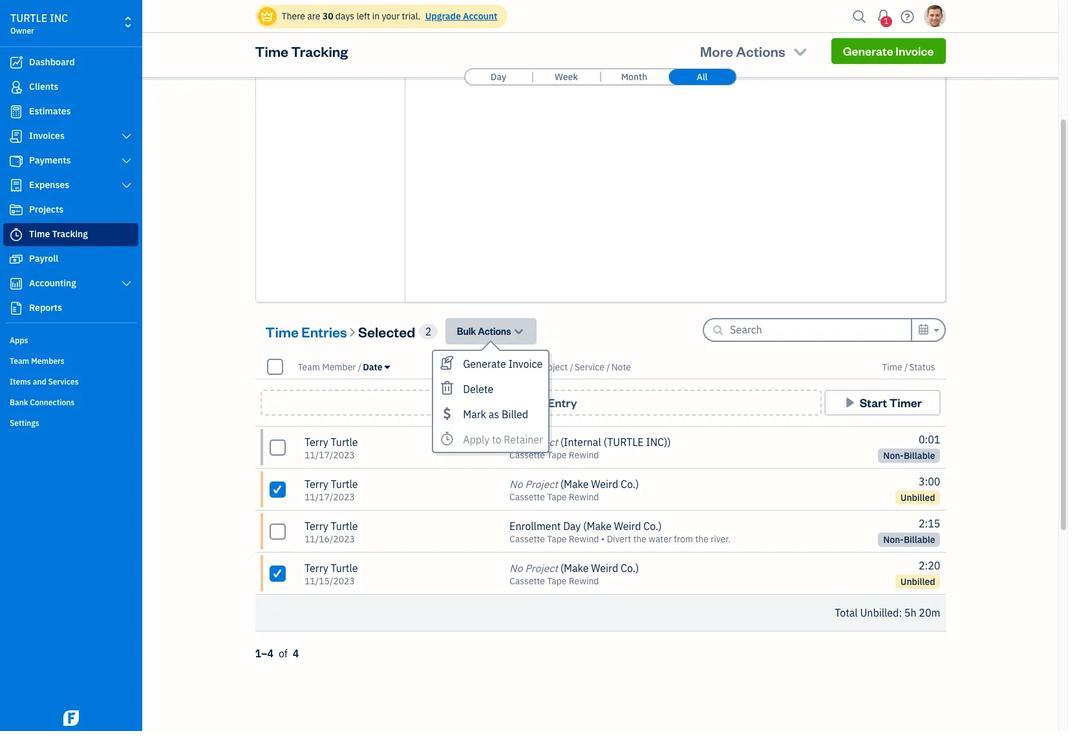 Task type: vqa. For each thing, say whether or not it's contained in the screenshot.
the left Time Tracking
yes



Task type: describe. For each thing, give the bounding box(es) containing it.
retainer
[[504, 433, 543, 446]]

items
[[10, 377, 31, 387]]

0 vertical spatial generate
[[843, 43, 894, 58]]

bulk actions
[[457, 325, 511, 338]]

invite
[[292, 32, 319, 45]]

go to help image
[[897, 7, 918, 26]]

billed
[[502, 408, 528, 421]]

member
[[322, 361, 356, 373]]

total
[[835, 607, 858, 620]]

1 horizontal spatial tracking
[[291, 42, 348, 60]]

time down crown image
[[255, 42, 288, 60]]

river.
[[711, 534, 731, 545]]

new entry button
[[260, 390, 822, 416]]

terry turtle 11/15/2023
[[305, 562, 358, 587]]

cassette for 0:01
[[510, 449, 545, 461]]

delete
[[463, 383, 494, 396]]

to
[[492, 433, 502, 446]]

terry turtle 11/17/2023 for make weird co.
[[305, 478, 358, 503]]

weird for 2:15
[[614, 520, 641, 533]]

rewind for 2:20
[[569, 576, 599, 587]]

chevron large down image for accounting
[[121, 279, 133, 289]]

turtle for 0:01
[[331, 436, 358, 449]]

time tracking link
[[3, 223, 138, 246]]

actions for more actions
[[736, 42, 786, 60]]

no for 0:01
[[510, 436, 523, 449]]

1 horizontal spatial caretdown image
[[932, 323, 939, 338]]

terry for 0:01
[[305, 436, 328, 449]]

estimates link
[[3, 100, 138, 124]]

billable for 0:01
[[904, 450, 935, 462]]

accounting link
[[3, 272, 138, 296]]

chart image
[[8, 277, 24, 290]]

unbilled
[[860, 607, 899, 620]]

rewind for 3:00
[[569, 492, 599, 503]]

30
[[323, 10, 333, 22]]

date
[[363, 361, 383, 373]]

tape for 0:01
[[547, 449, 567, 461]]

2:15
[[919, 517, 941, 530]]

divert
[[607, 534, 631, 545]]

time link
[[882, 361, 905, 373]]

calendar image
[[918, 322, 930, 338]]

invoices link
[[3, 125, 138, 148]]

clients
[[29, 81, 58, 92]]

co. for 2:15
[[644, 520, 659, 533]]

team members link
[[3, 351, 138, 371]]

all link
[[669, 69, 736, 85]]

payroll
[[29, 253, 58, 265]]

11/17/2023 for internal
[[305, 449, 355, 461]]

4
[[293, 647, 299, 660]]

more actions button
[[689, 36, 821, 67]]

expenses link
[[3, 174, 138, 197]]

reports
[[29, 302, 62, 314]]

tape for 2:20
[[547, 576, 567, 587]]

dashboard link
[[3, 51, 138, 74]]

money image
[[8, 253, 24, 266]]

7h 36m
[[292, 4, 323, 16]]

0 horizontal spatial generate invoice
[[463, 358, 543, 371]]

reports link
[[3, 297, 138, 320]]

trial.
[[402, 10, 421, 22]]

team members
[[10, 356, 65, 366]]

estimate image
[[8, 105, 24, 118]]

check image
[[271, 483, 283, 496]]

non- for 0:01
[[884, 450, 904, 462]]

weird for 3:00
[[591, 478, 618, 491]]

billable for 2:15
[[904, 534, 935, 546]]

turtle for 3:00
[[331, 478, 358, 491]]

settings
[[10, 418, 39, 428]]

bank connections
[[10, 398, 75, 407]]

0 vertical spatial invoice
[[896, 43, 934, 58]]

water
[[649, 534, 672, 545]]

1 vertical spatial invoice
[[509, 358, 543, 371]]

connections
[[30, 398, 75, 407]]

date link
[[363, 361, 390, 373]]

items and services link
[[3, 372, 138, 391]]

entries
[[302, 322, 347, 341]]

co. for 3:00
[[621, 478, 636, 491]]

chevron large down image for invoices
[[121, 131, 133, 142]]

cassette for 2:15
[[510, 534, 545, 545]]

your
[[382, 10, 400, 22]]

client image
[[8, 81, 24, 94]]

turtle for 2:15
[[331, 520, 358, 533]]

apply
[[463, 433, 490, 446]]

timer
[[890, 395, 922, 410]]

terry for 3:00
[[305, 478, 328, 491]]

day inside enrollment day ( make weird co. ) cassette tape rewind • divert the water from the river.
[[563, 520, 581, 533]]

days
[[336, 10, 355, 22]]

project for 3:00
[[525, 478, 558, 491]]

turtle
[[10, 12, 47, 25]]

project for 0:01
[[525, 436, 558, 449]]

co. for 2:20
[[621, 562, 636, 575]]

day link
[[465, 69, 532, 85]]

team member /
[[298, 361, 362, 373]]

delete button
[[434, 376, 548, 402]]

non- for 2:15
[[884, 534, 904, 546]]

actions for bulk actions
[[478, 325, 511, 338]]

0:01 non-billable
[[884, 433, 941, 462]]

weird for 2:20
[[591, 562, 618, 575]]

3 / from the left
[[570, 361, 574, 373]]

search image
[[849, 7, 870, 26]]

timer image
[[8, 228, 24, 241]]

:
[[899, 607, 902, 620]]

total unbilled : 5h 20m
[[835, 607, 941, 620]]

1–4
[[255, 647, 274, 660]]

in
[[372, 10, 380, 22]]

20m
[[919, 607, 941, 620]]

time inside button
[[265, 322, 299, 341]]

enrollment day ( make weird co. ) cassette tape rewind • divert the water from the river.
[[510, 520, 731, 545]]

month link
[[601, 69, 668, 85]]

4 / from the left
[[607, 361, 610, 373]]

rewind for 0:01
[[569, 449, 599, 461]]

upgrade account link
[[423, 10, 498, 22]]

estimates
[[29, 105, 71, 117]]

selected
[[358, 322, 415, 341]]

cassette for 3:00
[[510, 492, 545, 503]]

unbilled for 2:20
[[901, 576, 935, 588]]

team for team members
[[10, 356, 29, 366]]

make for 3:00
[[564, 478, 589, 491]]

tracking inside main element
[[52, 228, 88, 240]]

owner
[[10, 26, 34, 36]]

time entries button
[[265, 321, 347, 342]]

no for 2:20
[[510, 562, 523, 575]]

team for team member /
[[298, 361, 320, 373]]

left
[[357, 10, 370, 22]]

apply to retainer button
[[434, 427, 548, 452]]

) for 0:01
[[668, 436, 671, 449]]

your
[[321, 32, 342, 45]]

no project ( internal (turtle inc) ) cassette tape rewind
[[510, 436, 671, 461]]

payments link
[[3, 149, 138, 173]]

internal
[[564, 436, 601, 449]]

2 / from the left
[[534, 361, 538, 373]]

36m
[[305, 4, 323, 16]]

check image
[[271, 567, 283, 580]]

no for 3:00
[[510, 478, 523, 491]]

project link
[[539, 361, 570, 373]]



Task type: locate. For each thing, give the bounding box(es) containing it.
) for 3:00
[[636, 478, 639, 491]]

non- up 3:00 unbilled
[[884, 450, 904, 462]]

4 turtle from the top
[[331, 562, 358, 575]]

are
[[307, 10, 320, 22]]

2 vertical spatial weird
[[591, 562, 618, 575]]

2 vertical spatial no
[[510, 562, 523, 575]]

generate invoice button down 1
[[831, 38, 946, 64]]

1 no project ( make weird co. ) cassette tape rewind from the top
[[510, 478, 639, 503]]

2 tape from the top
[[547, 492, 567, 503]]

terry inside terry turtle 11/16/2023
[[305, 520, 328, 533]]

generate invoice button up delete
[[434, 351, 548, 376]]

co. down divert
[[621, 562, 636, 575]]

0 horizontal spatial the
[[633, 534, 647, 545]]

mark as billed
[[463, 408, 528, 421]]

3 turtle from the top
[[331, 520, 358, 533]]

the right from
[[695, 534, 709, 545]]

rewind inside enrollment day ( make weird co. ) cassette tape rewind • divert the water from the river.
[[569, 534, 599, 545]]

1 horizontal spatial chevrondown image
[[792, 42, 809, 60]]

invoice down go to help image
[[896, 43, 934, 58]]

1 vertical spatial generate
[[463, 358, 506, 371]]

no down retainer
[[510, 478, 523, 491]]

2 no from the top
[[510, 478, 523, 491]]

) down (turtle
[[636, 478, 639, 491]]

1 terry from the top
[[305, 436, 328, 449]]

apps
[[10, 336, 28, 345]]

2 cassette from the top
[[510, 492, 545, 503]]

cassette inside no project ( internal (turtle inc) ) cassette tape rewind
[[510, 449, 545, 461]]

5h
[[905, 607, 917, 620]]

generate down 1
[[843, 43, 894, 58]]

1 no from the top
[[510, 436, 523, 449]]

0 vertical spatial time tracking
[[255, 42, 348, 60]]

0 horizontal spatial time tracking
[[29, 228, 88, 240]]

1 horizontal spatial team
[[298, 361, 320, 373]]

1 rewind from the top
[[569, 449, 599, 461]]

generate invoice
[[843, 43, 934, 58], [463, 358, 543, 371]]

non- inside 0:01 non-billable
[[884, 450, 904, 462]]

1 vertical spatial chevrondown image
[[513, 325, 525, 338]]

tape inside no project ( internal (turtle inc) ) cassette tape rewind
[[547, 449, 567, 461]]

•
[[601, 534, 605, 545]]

1 vertical spatial weird
[[614, 520, 641, 533]]

unbilled for 3:00
[[901, 492, 935, 504]]

projects link
[[3, 199, 138, 222]]

2 non- from the top
[[884, 534, 904, 546]]

( right retainer
[[561, 436, 564, 449]]

1 horizontal spatial generate invoice
[[843, 43, 934, 58]]

0 vertical spatial make
[[564, 478, 589, 491]]

chevron large down image
[[121, 131, 133, 142], [121, 156, 133, 166], [121, 180, 133, 191], [121, 279, 133, 289]]

) for 2:20
[[636, 562, 639, 575]]

invoice image
[[8, 130, 24, 143]]

chevron large down image inside expenses link
[[121, 180, 133, 191]]

( for 3:00
[[561, 478, 564, 491]]

dashboard
[[29, 56, 75, 68]]

project for 2:20
[[525, 562, 558, 575]]

unbilled
[[901, 492, 935, 504], [901, 576, 935, 588]]

chevron large down image for expenses
[[121, 180, 133, 191]]

account
[[463, 10, 498, 22]]

0 horizontal spatial chevrondown image
[[513, 325, 525, 338]]

terry inside the terry turtle 11/15/2023
[[305, 562, 328, 575]]

1 vertical spatial generate invoice
[[463, 358, 543, 371]]

status
[[909, 361, 935, 373]]

0:01
[[919, 433, 941, 446]]

payments
[[29, 155, 71, 166]]

generate invoice button for more actions "dropdown button" at the right of the page
[[831, 38, 946, 64]]

clients link
[[3, 76, 138, 99]]

2 terry turtle 11/17/2023 from the top
[[305, 478, 358, 503]]

no inside no project ( internal (turtle inc) ) cassette tape rewind
[[510, 436, 523, 449]]

1 / from the left
[[358, 361, 362, 373]]

time right timer image
[[29, 228, 50, 240]]

1 terry turtle 11/17/2023 from the top
[[305, 436, 358, 461]]

project down enrollment
[[525, 562, 558, 575]]

time left the entries
[[265, 322, 299, 341]]

weird inside enrollment day ( make weird co. ) cassette tape rewind • divert the water from the river.
[[614, 520, 641, 533]]

terry turtle 11/16/2023
[[305, 520, 358, 545]]

tracking
[[291, 42, 348, 60], [52, 228, 88, 240]]

( down no project ( internal (turtle inc) ) cassette tape rewind
[[561, 478, 564, 491]]

chevrondown image inside more actions "dropdown button"
[[792, 42, 809, 60]]

expense image
[[8, 179, 24, 192]]

upgrade
[[425, 10, 461, 22]]

chevron large down image down payroll link
[[121, 279, 133, 289]]

unbilled inside 3:00 unbilled
[[901, 492, 935, 504]]

expenses
[[29, 179, 69, 191]]

2 vertical spatial make
[[564, 562, 589, 575]]

0 horizontal spatial team
[[10, 356, 29, 366]]

rewind left •
[[569, 534, 599, 545]]

make for 2:20
[[564, 562, 589, 575]]

co. down (turtle
[[621, 478, 636, 491]]

tape inside enrollment day ( make weird co. ) cassette tape rewind • divert the water from the river.
[[547, 534, 567, 545]]

chevrondown image right more actions
[[792, 42, 809, 60]]

2 rewind from the top
[[569, 492, 599, 503]]

1 chevron large down image from the top
[[121, 131, 133, 142]]

0 vertical spatial chevrondown image
[[792, 42, 809, 60]]

unbilled down the "2:20"
[[901, 576, 935, 588]]

2 terry from the top
[[305, 478, 328, 491]]

3 tape from the top
[[547, 534, 567, 545]]

invoice up new
[[509, 358, 543, 371]]

3 cassette from the top
[[510, 534, 545, 545]]

1 vertical spatial make
[[587, 520, 612, 533]]

billable down 0:01
[[904, 450, 935, 462]]

( for 0:01
[[561, 436, 564, 449]]

dashboard image
[[8, 56, 24, 69]]

caretdown image right date
[[385, 362, 390, 372]]

apps link
[[3, 330, 138, 350]]

billable
[[904, 450, 935, 462], [904, 534, 935, 546]]

new entry
[[522, 395, 577, 410]]

chevrondown image right bulk actions
[[513, 325, 525, 338]]

month
[[621, 71, 648, 83]]

terry
[[305, 436, 328, 449], [305, 478, 328, 491], [305, 520, 328, 533], [305, 562, 328, 575]]

0 vertical spatial no project ( make weird co. ) cassette tape rewind
[[510, 478, 639, 503]]

2 no project ( make weird co. ) cassette tape rewind from the top
[[510, 562, 639, 587]]

inc)
[[646, 436, 668, 449]]

1 non- from the top
[[884, 450, 904, 462]]

4 rewind from the top
[[569, 576, 599, 587]]

chevron large down image up expenses link
[[121, 156, 133, 166]]

) inside enrollment day ( make weird co. ) cassette tape rewind • divert the water from the river.
[[659, 520, 662, 533]]

payment image
[[8, 155, 24, 168]]

2 billable from the top
[[904, 534, 935, 546]]

report image
[[8, 302, 24, 315]]

1 11/17/2023 from the top
[[305, 449, 355, 461]]

4 tape from the top
[[547, 576, 567, 587]]

1 horizontal spatial the
[[695, 534, 709, 545]]

time inside main element
[[29, 228, 50, 240]]

2 turtle from the top
[[331, 478, 358, 491]]

turtle
[[331, 436, 358, 449], [331, 478, 358, 491], [331, 520, 358, 533], [331, 562, 358, 575]]

2 unbilled from the top
[[901, 576, 935, 588]]

mark as billed button
[[434, 402, 548, 427]]

billable inside 2:15 non-billable
[[904, 534, 935, 546]]

1 vertical spatial no project ( make weird co. ) cassette tape rewind
[[510, 562, 639, 587]]

1 billable from the top
[[904, 450, 935, 462]]

actions inside dropdown button
[[478, 325, 511, 338]]

1 the from the left
[[633, 534, 647, 545]]

freshbooks image
[[61, 711, 81, 726]]

rewind inside no project ( internal (turtle inc) ) cassette tape rewind
[[569, 449, 599, 461]]

(turtle
[[604, 436, 644, 449]]

project right "client" in the left of the page
[[539, 361, 568, 373]]

start
[[860, 395, 887, 410]]

make for 2:15
[[587, 520, 612, 533]]

0 vertical spatial weird
[[591, 478, 618, 491]]

1 vertical spatial co.
[[644, 520, 659, 533]]

/ left note
[[607, 361, 610, 373]]

caretdown image inside date link
[[385, 362, 390, 372]]

week
[[555, 71, 578, 83]]

co. up water
[[644, 520, 659, 533]]

( for 2:20
[[561, 562, 564, 575]]

0 horizontal spatial generate invoice button
[[434, 351, 548, 376]]

cassette inside enrollment day ( make weird co. ) cassette tape rewind • divert the water from the river.
[[510, 534, 545, 545]]

project image
[[8, 204, 24, 217]]

rewind for 2:15
[[569, 534, 599, 545]]

/ right "client" in the left of the page
[[534, 361, 538, 373]]

2 the from the left
[[695, 534, 709, 545]]

time tracking inside main element
[[29, 228, 88, 240]]

crown image
[[260, 9, 274, 23]]

) right (turtle
[[668, 436, 671, 449]]

time left status
[[882, 361, 903, 373]]

project up enrollment
[[525, 478, 558, 491]]

day down account
[[491, 71, 507, 83]]

main element
[[0, 0, 175, 731]]

4 cassette from the top
[[510, 576, 545, 587]]

client
[[509, 361, 532, 373]]

weird up divert
[[614, 520, 641, 533]]

( right enrollment
[[583, 520, 587, 533]]

no project ( make weird co. ) cassette tape rewind down •
[[510, 562, 639, 587]]

4 terry from the top
[[305, 562, 328, 575]]

caretdown image
[[932, 323, 939, 338], [385, 362, 390, 372]]

chevron large down image for payments
[[121, 156, 133, 166]]

rewind down no project ( internal (turtle inc) ) cassette tape rewind
[[569, 492, 599, 503]]

1 vertical spatial unbilled
[[901, 576, 935, 588]]

time tracking down projects link
[[29, 228, 88, 240]]

2 horizontal spatial team
[[345, 32, 370, 45]]

0 vertical spatial generate invoice
[[843, 43, 934, 58]]

tape
[[547, 449, 567, 461], [547, 492, 567, 503], [547, 534, 567, 545], [547, 576, 567, 587]]

0 horizontal spatial tracking
[[52, 228, 88, 240]]

invoices
[[29, 130, 65, 142]]

1 vertical spatial billable
[[904, 534, 935, 546]]

from
[[674, 534, 693, 545]]

tracking down projects link
[[52, 228, 88, 240]]

) up water
[[659, 520, 662, 533]]

make inside enrollment day ( make weird co. ) cassette tape rewind • divert the water from the river.
[[587, 520, 612, 533]]

actions
[[736, 42, 786, 60], [478, 325, 511, 338]]

no right to
[[510, 436, 523, 449]]

0 vertical spatial caretdown image
[[932, 323, 939, 338]]

make up •
[[587, 520, 612, 533]]

1 vertical spatial time tracking
[[29, 228, 88, 240]]

actions inside "dropdown button"
[[736, 42, 786, 60]]

2 11/17/2023 from the top
[[305, 492, 355, 503]]

1 horizontal spatial generate invoice button
[[831, 38, 946, 64]]

tracking down are
[[291, 42, 348, 60]]

chevron large down image inside accounting link
[[121, 279, 133, 289]]

caretdown image right calendar image
[[932, 323, 939, 338]]

1 vertical spatial terry turtle 11/17/2023
[[305, 478, 358, 503]]

generate up delete button
[[463, 358, 506, 371]]

0 vertical spatial generate invoice button
[[831, 38, 946, 64]]

no project ( make weird co. ) cassette tape rewind for 2:20
[[510, 562, 639, 587]]

time tracking down there
[[255, 42, 348, 60]]

3 terry from the top
[[305, 520, 328, 533]]

there are 30 days left in your trial. upgrade account
[[282, 10, 498, 22]]

( for 2:15
[[583, 520, 587, 533]]

( down enrollment
[[561, 562, 564, 575]]

)
[[668, 436, 671, 449], [636, 478, 639, 491], [659, 520, 662, 533], [636, 562, 639, 575]]

3 no from the top
[[510, 562, 523, 575]]

there
[[282, 10, 305, 22]]

3 rewind from the top
[[569, 534, 599, 545]]

the left water
[[633, 534, 647, 545]]

0 vertical spatial billable
[[904, 450, 935, 462]]

1 horizontal spatial invoice
[[896, 43, 934, 58]]

0 horizontal spatial invoice
[[509, 358, 543, 371]]

1 horizontal spatial time tracking
[[255, 42, 348, 60]]

4 chevron large down image from the top
[[121, 279, 133, 289]]

turtle inside terry turtle 11/16/2023
[[331, 520, 358, 533]]

team
[[345, 32, 370, 45], [10, 356, 29, 366], [298, 361, 320, 373]]

project down billed
[[525, 436, 558, 449]]

1 vertical spatial tracking
[[52, 228, 88, 240]]

2:15 non-billable
[[884, 517, 941, 546]]

1 vertical spatial caretdown image
[[385, 362, 390, 372]]

0 vertical spatial co.
[[621, 478, 636, 491]]

accounting
[[29, 277, 76, 289]]

no project ( make weird co. ) cassette tape rewind
[[510, 478, 639, 503], [510, 562, 639, 587]]

1 vertical spatial 11/17/2023
[[305, 492, 355, 503]]

payroll link
[[3, 248, 138, 271]]

terry for 2:20
[[305, 562, 328, 575]]

1 horizontal spatial day
[[563, 520, 581, 533]]

team down apps
[[10, 356, 29, 366]]

0 horizontal spatial day
[[491, 71, 507, 83]]

1 turtle from the top
[[331, 436, 358, 449]]

terry for 2:15
[[305, 520, 328, 533]]

0 horizontal spatial caretdown image
[[385, 362, 390, 372]]

time
[[255, 42, 288, 60], [29, 228, 50, 240], [265, 322, 299, 341], [882, 361, 903, 373]]

billable inside 0:01 non-billable
[[904, 450, 935, 462]]

generate invoice up delete button
[[463, 358, 543, 371]]

terry turtle 11/17/2023 for internal (turtle inc)
[[305, 436, 358, 461]]

5 / from the left
[[905, 361, 908, 373]]

0 vertical spatial 11/17/2023
[[305, 449, 355, 461]]

1 vertical spatial no
[[510, 478, 523, 491]]

chevron large down image up projects link
[[121, 180, 133, 191]]

0 vertical spatial unbilled
[[901, 492, 935, 504]]

service link
[[575, 361, 607, 373]]

generate invoice down 1
[[843, 43, 934, 58]]

unbilled down 3:00
[[901, 492, 935, 504]]

team left member
[[298, 361, 320, 373]]

team inside main element
[[10, 356, 29, 366]]

2:20
[[919, 559, 941, 572]]

all
[[697, 71, 708, 83]]

entry
[[548, 395, 577, 410]]

weird down no project ( internal (turtle inc) ) cassette tape rewind
[[591, 478, 618, 491]]

11/17/2023 for make
[[305, 492, 355, 503]]

7h 36m button
[[256, 0, 405, 21]]

2 chevron large down image from the top
[[121, 156, 133, 166]]

2 vertical spatial co.
[[621, 562, 636, 575]]

rewind down enrollment day ( make weird co. ) cassette tape rewind • divert the water from the river.
[[569, 576, 599, 587]]

more actions
[[700, 42, 786, 60]]

( inside no project ( internal (turtle inc) ) cassette tape rewind
[[561, 436, 564, 449]]

rewind down 'internal'
[[569, 449, 599, 461]]

1 vertical spatial non-
[[884, 534, 904, 546]]

no down enrollment
[[510, 562, 523, 575]]

projects
[[29, 204, 64, 215]]

start timer button
[[824, 390, 941, 416]]

) down enrollment day ( make weird co. ) cassette tape rewind • divert the water from the river.
[[636, 562, 639, 575]]

0 vertical spatial no
[[510, 436, 523, 449]]

actions right more
[[736, 42, 786, 60]]

chevrondown image
[[792, 42, 809, 60], [513, 325, 525, 338]]

status link
[[909, 361, 935, 373]]

billable down 2:15
[[904, 534, 935, 546]]

2:20 unbilled
[[901, 559, 941, 588]]

( inside enrollment day ( make weird co. ) cassette tape rewind • divert the water from the river.
[[583, 520, 587, 533]]

weird down •
[[591, 562, 618, 575]]

turtle inside the terry turtle 11/15/2023
[[331, 562, 358, 575]]

chevrondown image inside bulk actions dropdown button
[[513, 325, 525, 338]]

1 tape from the top
[[547, 449, 567, 461]]

chevron large down image inside payments link
[[121, 156, 133, 166]]

11/16/2023
[[305, 534, 355, 545]]

1 cassette from the top
[[510, 449, 545, 461]]

play image
[[843, 396, 858, 409]]

3:00
[[919, 475, 941, 488]]

no
[[510, 436, 523, 449], [510, 478, 523, 491], [510, 562, 523, 575]]

project inside no project ( internal (turtle inc) ) cassette tape rewind
[[525, 436, 558, 449]]

non- up 2:20 unbilled
[[884, 534, 904, 546]]

1 horizontal spatial generate
[[843, 43, 894, 58]]

chevron large down image up payments link
[[121, 131, 133, 142]]

) for 2:15
[[659, 520, 662, 533]]

0 vertical spatial terry turtle 11/17/2023
[[305, 436, 358, 461]]

non- inside 2:15 non-billable
[[884, 534, 904, 546]]

7h
[[292, 4, 303, 16]]

Search text field
[[730, 319, 911, 340]]

cassette for 2:20
[[510, 576, 545, 587]]

0 horizontal spatial actions
[[478, 325, 511, 338]]

no project ( make weird co. ) cassette tape rewind down no project ( internal (turtle inc) ) cassette tape rewind
[[510, 478, 639, 503]]

tape for 2:15
[[547, 534, 567, 545]]

1 vertical spatial generate invoice button
[[434, 351, 548, 376]]

0 vertical spatial tracking
[[291, 42, 348, 60]]

team down left
[[345, 32, 370, 45]]

1 horizontal spatial actions
[[736, 42, 786, 60]]

/ left status
[[905, 361, 908, 373]]

1–4 of 4
[[255, 647, 299, 660]]

1 unbilled from the top
[[901, 492, 935, 504]]

make down no project ( internal (turtle inc) ) cassette tape rewind
[[564, 478, 589, 491]]

11/15/2023
[[305, 576, 355, 587]]

0 horizontal spatial generate
[[463, 358, 506, 371]]

1 vertical spatial actions
[[478, 325, 511, 338]]

team inside button
[[345, 32, 370, 45]]

3 chevron large down image from the top
[[121, 180, 133, 191]]

chevron large down image inside invoices link
[[121, 131, 133, 142]]

/ left service
[[570, 361, 574, 373]]

project
[[539, 361, 568, 373], [525, 436, 558, 449], [525, 478, 558, 491], [525, 562, 558, 575]]

turtle for 2:20
[[331, 562, 358, 575]]

actions right the bulk
[[478, 325, 511, 338]]

make down enrollment day ( make weird co. ) cassette tape rewind • divert the water from the river.
[[564, 562, 589, 575]]

plus image
[[505, 396, 520, 409]]

1 vertical spatial day
[[563, 520, 581, 533]]

) inside no project ( internal (turtle inc) ) cassette tape rewind
[[668, 436, 671, 449]]

0 vertical spatial actions
[[736, 42, 786, 60]]

note
[[612, 361, 631, 373]]

new
[[522, 395, 546, 410]]

items and services
[[10, 377, 79, 387]]

no project ( make weird co. ) cassette tape rewind for 3:00
[[510, 478, 639, 503]]

2
[[425, 325, 432, 338]]

/ left date
[[358, 361, 362, 373]]

day right enrollment
[[563, 520, 581, 533]]

non-
[[884, 450, 904, 462], [884, 534, 904, 546]]

weird
[[591, 478, 618, 491], [614, 520, 641, 533], [591, 562, 618, 575]]

note link
[[612, 361, 631, 373]]

1 button
[[873, 3, 894, 29]]

co. inside enrollment day ( make weird co. ) cassette tape rewind • divert the water from the river.
[[644, 520, 659, 533]]

unbilled inside 2:20 unbilled
[[901, 576, 935, 588]]

0 vertical spatial day
[[491, 71, 507, 83]]

0 vertical spatial non-
[[884, 450, 904, 462]]

mark
[[463, 408, 486, 421]]

settings link
[[3, 413, 138, 433]]

generate invoice button for bulk actions dropdown button
[[434, 351, 548, 376]]

client / project / service / note
[[509, 361, 631, 373]]

week link
[[533, 69, 600, 85]]

tape for 3:00
[[547, 492, 567, 503]]



